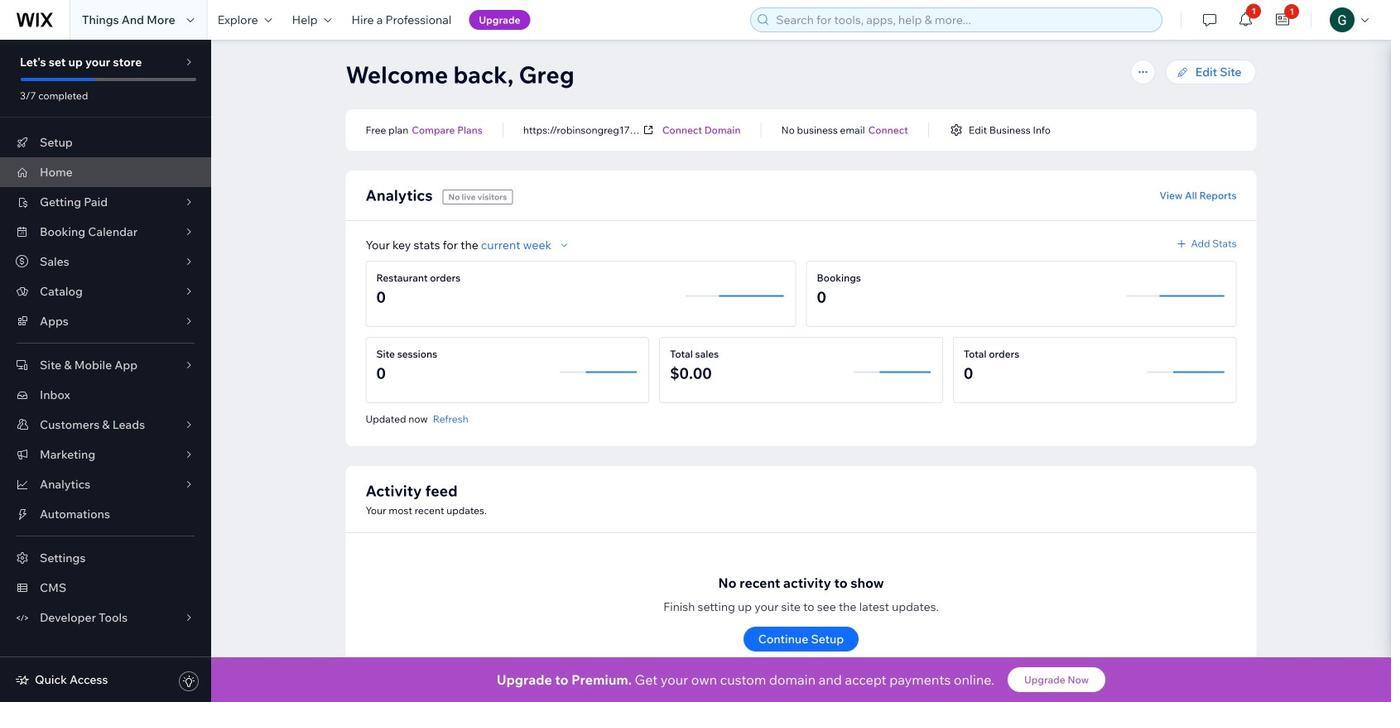 Task type: vqa. For each thing, say whether or not it's contained in the screenshot.
Home link
no



Task type: locate. For each thing, give the bounding box(es) containing it.
Search for tools, apps, help & more... field
[[771, 8, 1157, 31]]



Task type: describe. For each thing, give the bounding box(es) containing it.
sidebar element
[[0, 40, 211, 702]]



